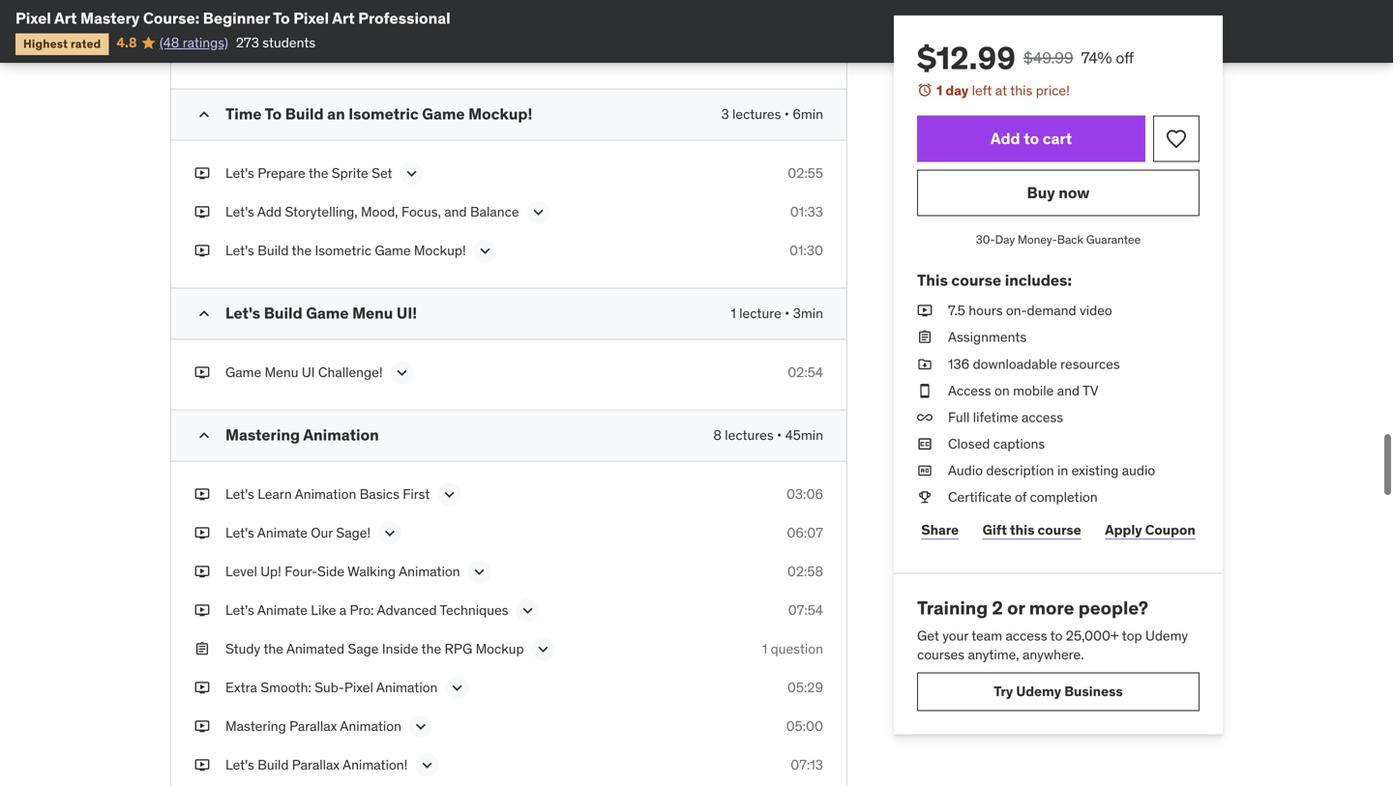 Task type: locate. For each thing, give the bounding box(es) containing it.
animate for our
[[257, 523, 308, 541]]

sprites
[[344, 41, 388, 59]]

1 for 1 lecture • 3min
[[731, 304, 736, 321]]

pixel down "sage"
[[344, 678, 373, 695]]

art right the
[[366, 3, 385, 20]]

5 let's from the top
[[225, 485, 254, 502]]

pixel up highest
[[15, 8, 51, 28]]

animation up advanced
[[399, 562, 460, 579]]

1 vertical spatial animate
[[257, 601, 308, 618]]

build down mastering parallax animation at left
[[258, 755, 289, 773]]

0 horizontal spatial in
[[278, 3, 289, 20]]

01:30
[[790, 241, 823, 258]]

0 vertical spatial and
[[444, 202, 467, 219]]

1 left lecture
[[731, 304, 736, 321]]

closed
[[948, 435, 990, 453]]

animation down inside
[[376, 678, 438, 695]]

of inside button
[[388, 3, 400, 20]]

1 vertical spatial menu
[[265, 363, 298, 380]]

audio
[[948, 462, 983, 480]]

show lecture description image
[[402, 163, 421, 182], [529, 202, 548, 221], [440, 484, 459, 503], [534, 639, 553, 658], [417, 755, 437, 774]]

3 lectures • 6min
[[721, 104, 823, 122]]

lectures for mastering animation
[[725, 426, 774, 443]]

let's for let's animate like a pro: advanced techniques
[[225, 601, 254, 618]]

1 horizontal spatial in
[[1058, 462, 1068, 480]]

and left tv
[[1057, 382, 1080, 399]]

1 this from the top
[[1010, 82, 1033, 99]]

mastering for mastering parallax animation
[[225, 717, 286, 734]]

0 vertical spatial challenge!
[[391, 41, 456, 59]]

parallax up let's build parallax animation!
[[289, 717, 337, 734]]

basics
[[360, 485, 400, 502]]

1 horizontal spatial udemy
[[1146, 628, 1188, 645]]

animated
[[286, 639, 345, 657]]

animation inside button
[[462, 3, 524, 20]]

0 vertical spatial small image
[[194, 303, 214, 322]]

to up 273 students
[[273, 8, 290, 28]]

up!
[[261, 41, 281, 59], [261, 562, 281, 579]]

show lecture description image right the set on the top left of page
[[402, 163, 421, 182]]

show lecture description image for let's prepare the sprite set
[[402, 163, 421, 182]]

training 2 or more people? get your team access to 25,000+ top udemy courses anytime, anywhere.
[[917, 596, 1188, 664]]

1 horizontal spatial 1
[[762, 639, 768, 657]]

show lecture description image down 'balance' on the left of the page
[[476, 240, 495, 260]]

show lecture description image right mockup
[[534, 639, 553, 658]]

build for game
[[264, 302, 303, 322]]

and right focus,
[[444, 202, 467, 219]]

1 vertical spatial mockup!
[[414, 241, 466, 258]]

isometric inside button
[[403, 3, 460, 20]]

1 vertical spatial to
[[1050, 628, 1063, 645]]

1 left question
[[762, 639, 768, 657]]

1 vertical spatial this
[[1010, 521, 1035, 539]]

tv
[[1083, 382, 1099, 399]]

apply coupon
[[1105, 521, 1196, 539]]

8 let's from the top
[[225, 755, 254, 773]]

1 vertical spatial parallax
[[292, 755, 340, 773]]

four-
[[285, 562, 317, 579]]

0 horizontal spatial challenge!
[[318, 363, 383, 380]]

gift this course link
[[979, 511, 1086, 550]]

show lecture description image down rpg
[[447, 678, 467, 697]]

6 let's from the top
[[225, 523, 254, 541]]

let's for let's prepare the sprite set
[[225, 163, 254, 181]]

time
[[225, 103, 262, 123]]

2 let's from the top
[[225, 202, 254, 219]]

• for ui!
[[785, 304, 790, 321]]

2 animate from the top
[[257, 601, 308, 618]]

show lecture description image
[[476, 240, 495, 260], [392, 362, 412, 381], [380, 523, 400, 542], [470, 561, 489, 581], [518, 600, 537, 620], [447, 678, 467, 697], [411, 716, 431, 736]]

lifetime
[[973, 409, 1019, 426]]

1 vertical spatial 1
[[731, 304, 736, 321]]

art up level up! isometric sprites challenge!
[[332, 8, 355, 28]]

show lecture description image down inside
[[411, 716, 431, 736]]

1 day left at this price!
[[937, 82, 1070, 99]]

lectures for time to build an isometric game mockup!
[[732, 104, 781, 122]]

study the animated sage inside the rpg mockup
[[225, 639, 524, 657]]

2 horizontal spatial art
[[366, 3, 385, 20]]

add down 1 day left at this price!
[[991, 129, 1020, 149]]

professional
[[358, 8, 451, 28]]

0 vertical spatial up!
[[261, 41, 281, 59]]

1 vertical spatial of
[[1015, 489, 1027, 506]]

mastery
[[80, 8, 140, 28]]

add to cart button
[[917, 116, 1146, 162]]

udemy right try
[[1016, 683, 1062, 700]]

0 horizontal spatial add
[[257, 202, 282, 219]]

in up completion in the right of the page
[[1058, 462, 1068, 480]]

try
[[994, 683, 1013, 700]]

0 vertical spatial to
[[1024, 129, 1039, 149]]

0 vertical spatial of
[[388, 3, 400, 20]]

1 level from the top
[[225, 41, 257, 59]]

show lecture description image down ui!
[[392, 362, 412, 381]]

1 horizontal spatial art
[[332, 8, 355, 28]]

isometric right the
[[403, 3, 460, 20]]

side
[[317, 562, 344, 579]]

to
[[273, 8, 290, 28], [265, 103, 282, 123]]

animate
[[257, 523, 308, 541], [257, 601, 308, 618]]

animation up our on the bottom of page
[[295, 485, 356, 502]]

mood,
[[361, 202, 398, 219]]

7 let's from the top
[[225, 601, 254, 618]]

access on mobile and tv
[[948, 382, 1099, 399]]

course down completion in the right of the page
[[1038, 521, 1082, 539]]

animation right professional
[[462, 3, 524, 20]]

show lecture description image for let's add storytelling, mood, focus, and balance
[[529, 202, 548, 221]]

0 horizontal spatial udemy
[[1016, 683, 1062, 700]]

the down storytelling,
[[292, 241, 312, 258]]

art
[[366, 3, 385, 20], [54, 8, 77, 28], [332, 8, 355, 28]]

1 vertical spatial access
[[1006, 628, 1047, 645]]

1 vertical spatial •
[[785, 304, 790, 321]]

0 horizontal spatial to
[[1024, 129, 1039, 149]]

2 horizontal spatial 1
[[937, 82, 943, 99]]

level for level up! isometric sprites challenge!
[[225, 41, 257, 59]]

pixel art mastery course: beginner to pixel art professional
[[15, 8, 451, 28]]

• left 6min
[[785, 104, 790, 122]]

3 let's from the top
[[225, 241, 254, 258]]

this
[[917, 270, 948, 290]]

isometric right an
[[349, 103, 419, 123]]

add
[[991, 129, 1020, 149], [257, 202, 282, 219]]

2 vertical spatial 1
[[762, 639, 768, 657]]

1 vertical spatial level
[[225, 562, 257, 579]]

xsmall image
[[194, 2, 210, 21], [194, 163, 210, 182], [194, 202, 210, 220], [194, 240, 210, 259], [917, 301, 933, 320], [917, 355, 933, 374], [194, 362, 210, 381], [917, 408, 933, 427], [194, 484, 210, 503], [917, 488, 933, 507], [194, 523, 210, 542], [194, 561, 210, 580], [194, 600, 210, 619], [194, 716, 210, 735]]

1 horizontal spatial add
[[991, 129, 1020, 149]]

build up the game menu ui challenge!
[[264, 302, 303, 322]]

isometric
[[403, 3, 460, 20], [285, 41, 341, 59], [349, 103, 419, 123], [315, 241, 372, 258]]

add down prepare
[[257, 202, 282, 219]]

animate left like
[[257, 601, 308, 618]]

0 vertical spatial •
[[785, 104, 790, 122]]

8
[[713, 426, 722, 443]]

up! left four-
[[261, 562, 281, 579]]

level left four-
[[225, 562, 257, 579]]

udemy
[[1146, 628, 1188, 645], [1016, 683, 1062, 700]]

1 vertical spatial udemy
[[1016, 683, 1062, 700]]

1 horizontal spatial challenge!
[[391, 41, 456, 59]]

show lecture description image up mockup
[[518, 600, 537, 620]]

• left 45min
[[777, 426, 782, 443]]

small image
[[194, 303, 214, 322], [194, 425, 214, 444]]

mastering up learn
[[225, 424, 300, 444]]

1 animate from the top
[[257, 523, 308, 541]]

menu left ui
[[265, 363, 298, 380]]

136 downloadable resources
[[948, 355, 1120, 373]]

0 horizontal spatial of
[[388, 3, 400, 20]]

1 horizontal spatial menu
[[352, 302, 393, 322]]

pixel
[[15, 8, 51, 28], [293, 8, 329, 28], [344, 678, 373, 695]]

show lecture description image right sage!
[[380, 523, 400, 542]]

1 horizontal spatial to
[[1050, 628, 1063, 645]]

0 vertical spatial menu
[[352, 302, 393, 322]]

let's for let's build game menu ui!
[[225, 302, 260, 322]]

• left 3min
[[785, 304, 790, 321]]

1 small image from the top
[[194, 303, 214, 322]]

show lecture description image right 'balance' on the left of the page
[[529, 202, 548, 221]]

art up highest rated
[[54, 8, 77, 28]]

2 up! from the top
[[261, 562, 281, 579]]

hours
[[969, 302, 1003, 319]]

4 let's from the top
[[225, 302, 260, 322]]

lectures right 3
[[732, 104, 781, 122]]

extra smooth: sub-pixel animation
[[225, 678, 438, 695]]

02:54
[[788, 363, 823, 380]]

challenge!
[[391, 41, 456, 59], [318, 363, 383, 380]]

like
[[311, 601, 336, 618]]

mastering down 'extra'
[[225, 717, 286, 734]]

lectures
[[732, 104, 781, 122], [725, 426, 774, 443]]

or
[[1007, 596, 1025, 620]]

sage!
[[336, 523, 371, 541]]

1 vertical spatial up!
[[261, 562, 281, 579]]

1 vertical spatial mastering
[[225, 717, 286, 734]]

day
[[995, 232, 1015, 247]]

$12.99
[[917, 39, 1016, 77]]

existing
[[1072, 462, 1119, 480]]

build for the
[[258, 241, 289, 258]]

0 vertical spatial animate
[[257, 523, 308, 541]]

learn
[[258, 485, 292, 502]]

this right at
[[1010, 82, 1033, 99]]

full
[[948, 409, 970, 426]]

0 horizontal spatial and
[[444, 202, 467, 219]]

show lecture description image for extra smooth: sub-pixel animation
[[447, 678, 467, 697]]

2 this from the top
[[1010, 521, 1035, 539]]

1 up! from the top
[[261, 41, 281, 59]]

2 mastering from the top
[[225, 717, 286, 734]]

to right time
[[265, 103, 282, 123]]

show lecture description image right first
[[440, 484, 459, 503]]

challenge! right ui
[[318, 363, 383, 380]]

captions
[[993, 435, 1045, 453]]

level up! four-side walking animation
[[225, 562, 460, 579]]

audio
[[1122, 462, 1156, 480]]

mastering animation
[[225, 424, 379, 444]]

0 vertical spatial mockup!
[[468, 103, 532, 123]]

to inside 'training 2 or more people? get your team access to 25,000+ top udemy courses anytime, anywhere.'
[[1050, 628, 1063, 645]]

access down or
[[1006, 628, 1047, 645]]

this course includes:
[[917, 270, 1072, 290]]

animation up let's learn animation basics first
[[303, 424, 379, 444]]

in
[[278, 3, 289, 20], [1058, 462, 1068, 480]]

let's learn animation basics first
[[225, 485, 430, 502]]

2 level from the top
[[225, 562, 257, 579]]

the left the sprite
[[308, 163, 328, 181]]

extra
[[225, 678, 257, 695]]

to up anywhere. at bottom right
[[1050, 628, 1063, 645]]

small image
[[194, 104, 214, 123]]

0 vertical spatial in
[[278, 3, 289, 20]]

access
[[948, 382, 991, 399]]

video
[[1080, 302, 1113, 319]]

0 horizontal spatial menu
[[265, 363, 298, 380]]

3min
[[793, 304, 823, 321]]

of down description
[[1015, 489, 1027, 506]]

to left cart
[[1024, 129, 1039, 149]]

273
[[236, 34, 259, 51]]

1 vertical spatial course
[[1038, 521, 1082, 539]]

lectures right the 8
[[725, 426, 774, 443]]

apply coupon button
[[1101, 511, 1200, 550]]

isometric down motion:
[[285, 41, 341, 59]]

0 vertical spatial lectures
[[732, 104, 781, 122]]

level up! isometric sprites challenge!
[[225, 41, 456, 59]]

1 vertical spatial lectures
[[725, 426, 774, 443]]

show lecture description image right the animation!
[[417, 755, 437, 774]]

show lecture description image for level up! four-side walking animation
[[470, 561, 489, 581]]

1 vertical spatial small image
[[194, 425, 214, 444]]

0 vertical spatial this
[[1010, 82, 1033, 99]]

show lecture description image for let's learn animation basics first
[[440, 484, 459, 503]]

of
[[388, 3, 400, 20], [1015, 489, 1027, 506]]

the right study
[[263, 639, 283, 657]]

0 horizontal spatial 1
[[731, 304, 736, 321]]

challenge! down professional
[[391, 41, 456, 59]]

this right gift
[[1010, 521, 1035, 539]]

of right the
[[388, 3, 400, 20]]

show lecture description image up techniques
[[470, 561, 489, 581]]

udemy right the top
[[1146, 628, 1188, 645]]

7.5
[[948, 302, 966, 319]]

0 vertical spatial 1
[[937, 82, 943, 99]]

6min
[[793, 104, 823, 122]]

1 mastering from the top
[[225, 424, 300, 444]]

course up hours
[[952, 270, 1002, 290]]

cart
[[1043, 129, 1072, 149]]

1 horizontal spatial course
[[1038, 521, 1082, 539]]

0 horizontal spatial course
[[952, 270, 1002, 290]]

in left motion:
[[278, 3, 289, 20]]

menu left ui!
[[352, 302, 393, 322]]

1 vertical spatial add
[[257, 202, 282, 219]]

let's for let's build parallax animation!
[[225, 755, 254, 773]]

2 small image from the top
[[194, 425, 214, 444]]

time to build an isometric game mockup!
[[225, 103, 532, 123]]

more
[[1029, 596, 1075, 620]]

1 horizontal spatial mockup!
[[468, 103, 532, 123]]

0 vertical spatial mastering
[[225, 424, 300, 444]]

0 vertical spatial level
[[225, 41, 257, 59]]

1 horizontal spatial pixel
[[293, 8, 329, 28]]

level down beginner
[[225, 41, 257, 59]]

0 vertical spatial udemy
[[1146, 628, 1188, 645]]

beginner
[[203, 8, 270, 28]]

1 right alarm icon
[[937, 82, 943, 99]]

1 horizontal spatial and
[[1057, 382, 1080, 399]]

build down storytelling,
[[258, 241, 289, 258]]

0 vertical spatial add
[[991, 129, 1020, 149]]

closed captions
[[948, 435, 1045, 453]]

up! for isometric
[[261, 41, 281, 59]]

access down mobile
[[1022, 409, 1064, 426]]

pixel up students
[[293, 8, 329, 28]]

animate left our on the bottom of page
[[257, 523, 308, 541]]

2 vertical spatial •
[[777, 426, 782, 443]]

get
[[917, 628, 939, 645]]

menu
[[352, 302, 393, 322], [265, 363, 298, 380]]

up! right 273
[[261, 41, 281, 59]]

let's for let's build the isometric game mockup!
[[225, 241, 254, 258]]

parallax down mastering parallax animation at left
[[292, 755, 340, 773]]

on
[[995, 382, 1010, 399]]

1 let's from the top
[[225, 163, 254, 181]]

xsmall image
[[194, 41, 210, 60], [917, 328, 933, 347], [917, 382, 933, 401], [917, 435, 933, 454], [917, 462, 933, 481], [194, 639, 210, 658], [194, 678, 210, 697], [194, 755, 210, 774]]



Task type: describe. For each thing, give the bounding box(es) containing it.
share
[[921, 521, 959, 539]]

completion
[[1030, 489, 1098, 506]]

the left rpg
[[421, 639, 441, 657]]

coupon
[[1145, 521, 1196, 539]]

8 lectures • 45min
[[713, 426, 823, 443]]

07:54
[[788, 601, 823, 618]]

advanced
[[377, 601, 437, 618]]

30-day money-back guarantee
[[976, 232, 1141, 247]]

mastering for mastering animation
[[225, 424, 300, 444]]

study
[[225, 639, 260, 657]]

now
[[1059, 183, 1090, 203]]

pro:
[[350, 601, 374, 618]]

show lecture description image for game menu ui challenge!
[[392, 362, 412, 381]]

02:58
[[787, 562, 823, 579]]

on-
[[1006, 302, 1027, 319]]

0 vertical spatial parallax
[[289, 717, 337, 734]]

mobile
[[1013, 382, 1054, 399]]

try udemy business link
[[917, 673, 1200, 711]]

build left an
[[285, 103, 324, 123]]

1 lecture • 3min
[[731, 304, 823, 321]]

4.8
[[116, 34, 137, 51]]

buy
[[1027, 183, 1055, 203]]

02:55
[[788, 163, 823, 181]]

2 horizontal spatial pixel
[[344, 678, 373, 695]]

resources
[[1061, 355, 1120, 373]]

1 for 1 day left at this price!
[[937, 82, 943, 99]]

set
[[372, 163, 392, 181]]

let's for let's animate our sage!
[[225, 523, 254, 541]]

isometric down storytelling,
[[315, 241, 372, 258]]

0 vertical spatial access
[[1022, 409, 1064, 426]]

show lecture description image for let's build parallax animation!
[[417, 755, 437, 774]]

buy now
[[1027, 183, 1090, 203]]

prepare
[[258, 163, 305, 181]]

top
[[1122, 628, 1142, 645]]

description
[[986, 462, 1054, 480]]

show lecture description image for study the animated sage inside the rpg mockup
[[534, 639, 553, 658]]

signage
[[225, 3, 275, 20]]

1 vertical spatial in
[[1058, 462, 1068, 480]]

136
[[948, 355, 970, 373]]

anytime,
[[968, 647, 1019, 664]]

ui
[[302, 363, 315, 380]]

small image for let's
[[194, 303, 214, 322]]

ui!
[[397, 302, 417, 322]]

training
[[917, 596, 988, 620]]

let's for let's learn animation basics first
[[225, 485, 254, 502]]

guarantee
[[1086, 232, 1141, 247]]

up! for four-
[[261, 562, 281, 579]]

try udemy business
[[994, 683, 1123, 700]]

level for level up! four-side walking animation
[[225, 562, 257, 579]]

(48
[[160, 34, 179, 51]]

30-
[[976, 232, 995, 247]]

motion:
[[293, 3, 338, 20]]

business
[[1065, 683, 1123, 700]]

mockup
[[476, 639, 524, 657]]

1 for 1 question
[[762, 639, 768, 657]]

show lecture description image for let's animate like a pro: advanced techniques
[[518, 600, 537, 620]]

udemy inside 'training 2 or more people? get your team access to 25,000+ top udemy courses anytime, anywhere.'
[[1146, 628, 1188, 645]]

smooth:
[[261, 678, 311, 695]]

0 horizontal spatial pixel
[[15, 8, 51, 28]]

$12.99 $49.99 74% off
[[917, 39, 1134, 77]]

animation up the animation!
[[340, 717, 402, 734]]

05:29
[[787, 678, 823, 695]]

rated
[[71, 36, 101, 51]]

our
[[311, 523, 333, 541]]

animation!
[[343, 755, 408, 773]]

storytelling,
[[285, 202, 358, 219]]

access inside 'training 2 or more people? get your team access to 25,000+ top udemy courses anytime, anywhere.'
[[1006, 628, 1047, 645]]

gift this course
[[983, 521, 1082, 539]]

1 horizontal spatial of
[[1015, 489, 1027, 506]]

alarm image
[[917, 82, 933, 98]]

1 question
[[762, 639, 823, 657]]

0 vertical spatial to
[[273, 8, 290, 28]]

06:07
[[787, 523, 823, 541]]

let's build the isometric game mockup!
[[225, 241, 466, 258]]

build for parallax
[[258, 755, 289, 773]]

day
[[946, 82, 969, 99]]

rpg
[[445, 639, 472, 657]]

courses
[[917, 647, 965, 664]]

back
[[1057, 232, 1084, 247]]

gift
[[983, 521, 1007, 539]]

0 horizontal spatial mockup!
[[414, 241, 466, 258]]

animate for like
[[257, 601, 308, 618]]

a
[[339, 601, 347, 618]]

the
[[341, 3, 363, 20]]

• for isometric
[[785, 104, 790, 122]]

show lecture description image for mastering parallax animation
[[411, 716, 431, 736]]

price!
[[1036, 82, 1070, 99]]

ratings)
[[183, 34, 228, 51]]

lecture
[[739, 304, 782, 321]]

let's for let's add storytelling, mood, focus, and balance
[[225, 202, 254, 219]]

01:33
[[790, 202, 823, 219]]

74%
[[1081, 48, 1112, 68]]

sub-
[[315, 678, 344, 695]]

let's add storytelling, mood, focus, and balance
[[225, 202, 519, 219]]

show lecture description image for let's build the isometric game mockup!
[[476, 240, 495, 260]]

certificate of completion
[[948, 489, 1098, 506]]

buy now button
[[917, 170, 1200, 216]]

3
[[721, 104, 729, 122]]

art inside button
[[366, 3, 385, 20]]

to inside button
[[1024, 129, 1039, 149]]

2
[[992, 596, 1003, 620]]

an
[[327, 103, 345, 123]]

team
[[972, 628, 1003, 645]]

off
[[1116, 48, 1134, 68]]

highest
[[23, 36, 68, 51]]

let's build parallax animation!
[[225, 755, 408, 773]]

anywhere.
[[1023, 647, 1084, 664]]

share button
[[917, 511, 963, 550]]

in inside signage in motion: the art of isometric animation button
[[278, 3, 289, 20]]

certificate
[[948, 489, 1012, 506]]

wishlist image
[[1165, 127, 1188, 151]]

0 vertical spatial course
[[952, 270, 1002, 290]]

add inside add to cart button
[[991, 129, 1020, 149]]

1 vertical spatial challenge!
[[318, 363, 383, 380]]

demand
[[1027, 302, 1077, 319]]

0 horizontal spatial art
[[54, 8, 77, 28]]

show lecture description image for let's animate our sage!
[[380, 523, 400, 542]]

1 vertical spatial and
[[1057, 382, 1080, 399]]

small image for mastering
[[194, 425, 214, 444]]

03:06
[[787, 485, 823, 502]]

1 vertical spatial to
[[265, 103, 282, 123]]

highest rated
[[23, 36, 101, 51]]

inside
[[382, 639, 418, 657]]



Task type: vqa. For each thing, say whether or not it's contained in the screenshot.


